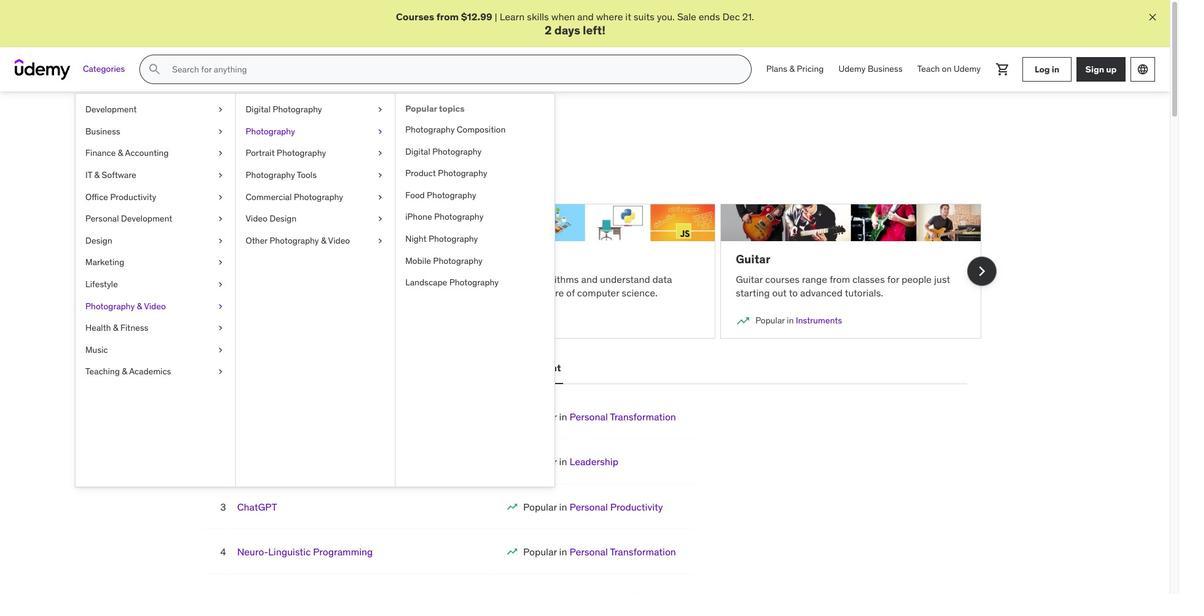 Task type: vqa. For each thing, say whether or not it's contained in the screenshot.
Personal Transformation link to the top
yes



Task type: describe. For each thing, give the bounding box(es) containing it.
popular down out
[[756, 315, 785, 326]]

popular down popular in leadership
[[523, 501, 557, 513]]

in inside log in link
[[1052, 64, 1060, 75]]

bestselling
[[205, 362, 258, 374]]

shopping cart with 0 items image
[[996, 62, 1010, 77]]

photography link
[[236, 121, 395, 143]]

to inside guitar courses range from classes for people just starting out to advanced tutorials.
[[789, 287, 798, 299]]

machine learning
[[204, 252, 302, 267]]

0 vertical spatial digital photography
[[246, 104, 322, 115]]

popular up popular in leadership
[[523, 411, 557, 423]]

guitar for guitar courses range from classes for people just starting out to advanced tutorials.
[[736, 273, 763, 285]]

learn for algorithms
[[470, 273, 495, 285]]

from inside the use statistical probability to teach computers how to learn from data.
[[228, 287, 249, 299]]

out
[[772, 287, 787, 299]]

popular in
[[223, 315, 262, 326]]

and inside learn to build algorithms and understand data structures at the core of computer science.
[[581, 273, 598, 285]]

teaching & academics
[[85, 366, 171, 377]]

popular in image for guitar
[[736, 314, 751, 329]]

it
[[625, 10, 631, 23]]

video inside other photography & video link
[[328, 235, 350, 246]]

days
[[554, 23, 580, 38]]

xsmall image for business
[[216, 126, 225, 138]]

iphone photography link
[[396, 207, 555, 228]]

personal development for personal development button
[[455, 362, 561, 374]]

xsmall image for digital photography
[[375, 104, 385, 116]]

to right how at left
[[424, 273, 433, 285]]

something
[[216, 156, 262, 169]]

computer
[[577, 287, 619, 299]]

photography down the popular topics
[[405, 124, 455, 135]]

& down video design link
[[321, 235, 326, 246]]

21.
[[742, 10, 754, 23]]

probability
[[268, 273, 314, 285]]

other
[[246, 235, 268, 246]]

2 udemy from the left
[[954, 63, 981, 75]]

xsmall image for finance & accounting
[[216, 148, 225, 160]]

2
[[545, 23, 552, 38]]

finance & accounting link
[[76, 143, 235, 165]]

video design
[[246, 213, 297, 224]]

digital for the rightmost digital photography link
[[405, 146, 430, 157]]

categories
[[83, 63, 125, 75]]

in down popular in leadership
[[559, 501, 567, 513]]

1 horizontal spatial digital photography link
[[396, 141, 555, 163]]

sign
[[1086, 64, 1104, 75]]

photography up health & fitness
[[85, 301, 135, 312]]

where
[[596, 10, 623, 23]]

portrait
[[246, 148, 275, 159]]

next image
[[972, 262, 992, 281]]

xsmall image for music
[[216, 344, 225, 356]]

xsmall image for photography & video
[[216, 301, 225, 313]]

courses
[[765, 273, 800, 285]]

photography & video
[[85, 301, 166, 312]]

marketing
[[85, 257, 124, 268]]

sign up
[[1086, 64, 1117, 75]]

video inside video design link
[[246, 213, 268, 224]]

understand
[[600, 273, 650, 285]]

plans & pricing link
[[759, 55, 831, 84]]

udemy business link
[[831, 55, 910, 84]]

neuro-linguistic programming link
[[237, 546, 373, 558]]

commercial
[[246, 191, 292, 202]]

business inside business link
[[85, 126, 120, 137]]

iphone
[[405, 211, 432, 223]]

statistical
[[223, 273, 265, 285]]

photography up the commercial
[[246, 169, 295, 181]]

build
[[508, 273, 530, 285]]

design link
[[76, 230, 235, 252]]

completely
[[265, 156, 313, 169]]

& for video
[[137, 301, 142, 312]]

office productivity link
[[76, 186, 235, 208]]

personal development for personal development link at the top of page
[[85, 213, 172, 224]]

teach
[[917, 63, 940, 75]]

instruments link
[[796, 315, 842, 326]]

popular in leadership
[[523, 456, 618, 468]]

tutorials.
[[845, 287, 883, 299]]

photography & video link
[[76, 296, 235, 318]]

on
[[942, 63, 952, 75]]

people
[[902, 273, 932, 285]]

xsmall image for photography tools
[[375, 169, 385, 182]]

development for personal development button
[[498, 362, 561, 374]]

1 udemy from the left
[[839, 63, 866, 75]]

0 horizontal spatial productivity
[[110, 191, 156, 202]]

popular in instruments
[[756, 315, 842, 326]]

landscape photography
[[405, 277, 499, 288]]

ends
[[699, 10, 720, 23]]

suits
[[634, 10, 655, 23]]

starting
[[736, 287, 770, 299]]

software
[[102, 169, 136, 181]]

just
[[934, 273, 950, 285]]

landscape photography link
[[396, 272, 555, 294]]

science.
[[622, 287, 658, 299]]

1 transformation from the top
[[610, 411, 676, 423]]

teach on udemy
[[917, 63, 981, 75]]

bestselling button
[[203, 354, 261, 383]]

composition
[[457, 124, 506, 135]]

xsmall image for lifestyle
[[216, 279, 225, 291]]

popular in personal productivity
[[523, 501, 663, 513]]

new
[[315, 156, 333, 169]]

& for pricing
[[790, 63, 795, 75]]

popular up something
[[188, 121, 248, 140]]

structures
[[470, 287, 515, 299]]

choose a language image
[[1137, 63, 1149, 76]]

xsmall image for photography
[[375, 126, 385, 138]]

3
[[220, 501, 226, 513]]

it & software link
[[76, 165, 235, 186]]

sale
[[677, 10, 696, 23]]

3 cell from the top
[[523, 501, 663, 513]]

plans
[[766, 63, 787, 75]]

for
[[887, 273, 899, 285]]

use statistical probability to teach computers how to learn from data.
[[204, 273, 433, 299]]

0 horizontal spatial design
[[85, 235, 112, 246]]

product photography link
[[396, 163, 555, 185]]

in up popular in leadership
[[559, 411, 567, 423]]

photography composition
[[405, 124, 506, 135]]

photography element
[[395, 94, 555, 487]]

instruments
[[796, 315, 842, 326]]

food photography
[[405, 190, 476, 201]]

development link
[[76, 99, 235, 121]]

log in
[[1035, 64, 1060, 75]]

courses from $12.99 | learn skills when and where it suits you. sale ends dec 21. 2 days left!
[[396, 10, 754, 38]]

sign up link
[[1077, 57, 1126, 82]]

xsmall image for portrait photography
[[375, 148, 385, 160]]

skills inside courses from $12.99 | learn skills when and where it suits you. sale ends dec 21. 2 days left!
[[527, 10, 549, 23]]

xsmall image for personal development
[[216, 213, 225, 225]]

learning
[[253, 252, 302, 267]]

xsmall image for commercial photography
[[375, 191, 385, 203]]

business inside udemy business link
[[868, 63, 903, 75]]



Task type: locate. For each thing, give the bounding box(es) containing it.
popular up photography composition
[[405, 103, 437, 114]]

topics up photography composition
[[439, 103, 465, 114]]

the
[[528, 287, 542, 299]]

0 vertical spatial and
[[577, 10, 594, 23]]

1 vertical spatial from
[[830, 273, 850, 285]]

digital up popular and trending topics
[[246, 104, 271, 115]]

0 horizontal spatial from
[[228, 287, 249, 299]]

xsmall image for video design
[[375, 213, 385, 225]]

photography up popular and trending topics
[[273, 104, 322, 115]]

development for personal development link at the top of page
[[121, 213, 172, 224]]

health & fitness link
[[76, 318, 235, 339]]

photography up learning
[[270, 235, 319, 246]]

categories button
[[76, 55, 132, 84]]

photography up tools
[[277, 148, 326, 159]]

xsmall image for health & fitness
[[216, 323, 225, 335]]

to right out
[[789, 287, 798, 299]]

0 vertical spatial video
[[246, 213, 268, 224]]

0 vertical spatial topics
[[439, 103, 465, 114]]

cell
[[523, 411, 676, 423], [523, 456, 618, 468], [523, 501, 663, 513], [523, 546, 676, 558], [523, 591, 676, 595]]

photography composition link
[[396, 119, 555, 141]]

guitar
[[736, 252, 770, 267], [736, 273, 763, 285]]

1 horizontal spatial skills
[[527, 10, 549, 23]]

teach
[[328, 273, 352, 285]]

linguistic
[[268, 546, 311, 558]]

2 transformation from the top
[[610, 546, 676, 558]]

in down data.
[[255, 315, 262, 326]]

$12.99
[[461, 10, 492, 23]]

xsmall image inside design link
[[216, 235, 225, 247]]

1 personal transformation link from the top
[[570, 411, 676, 423]]

digital photography link down composition
[[396, 141, 555, 163]]

xsmall image inside video design link
[[375, 213, 385, 225]]

0 horizontal spatial personal development
[[85, 213, 172, 224]]

1 vertical spatial video
[[328, 235, 350, 246]]

video down lifestyle link
[[144, 301, 166, 312]]

1 horizontal spatial personal development
[[455, 362, 561, 374]]

photography for portrait photography link on the top of the page
[[277, 148, 326, 159]]

& for accounting
[[118, 148, 123, 159]]

xsmall image inside it & software link
[[216, 169, 225, 182]]

music link
[[76, 339, 235, 361]]

xsmall image inside portrait photography link
[[375, 148, 385, 160]]

and up left! at the top of page
[[577, 10, 594, 23]]

tools
[[297, 169, 317, 181]]

popular
[[405, 103, 437, 114], [188, 121, 248, 140], [223, 315, 253, 326], [756, 315, 785, 326], [523, 411, 557, 423], [523, 456, 557, 468], [523, 501, 557, 513], [523, 546, 557, 558]]

1 guitar from the top
[[736, 252, 770, 267]]

popular inside photography element
[[405, 103, 437, 114]]

digital inside photography element
[[405, 146, 430, 157]]

xsmall image inside other photography & video link
[[375, 235, 385, 247]]

xsmall image inside commercial photography link
[[375, 191, 385, 203]]

design up marketing
[[85, 235, 112, 246]]

night photography link
[[396, 228, 555, 250]]

personal transformation link for 5th cell from the bottom of the page
[[570, 411, 676, 423]]

personal development
[[85, 213, 172, 224], [455, 362, 561, 374]]

photography down food photography link
[[434, 211, 484, 223]]

popular in personal transformation for 4th cell
[[523, 546, 676, 558]]

topics inside photography element
[[439, 103, 465, 114]]

data
[[653, 273, 672, 285]]

from up advanced
[[830, 273, 850, 285]]

1 horizontal spatial popular in image
[[506, 501, 518, 513]]

1 vertical spatial design
[[85, 235, 112, 246]]

xsmall image inside lifestyle link
[[216, 279, 225, 291]]

0 horizontal spatial business
[[85, 126, 120, 137]]

in
[[1052, 64, 1060, 75], [255, 315, 262, 326], [787, 315, 794, 326], [559, 411, 567, 423], [559, 456, 567, 468], [559, 501, 567, 513], [559, 546, 567, 558]]

5 cell from the top
[[523, 591, 676, 595]]

0 vertical spatial skills
[[527, 10, 549, 23]]

photography for mobile photography link
[[433, 255, 483, 266]]

personal transformation link for 4th cell
[[570, 546, 676, 558]]

range
[[802, 273, 827, 285]]

guitar for guitar
[[736, 252, 770, 267]]

algorithms
[[532, 273, 579, 285]]

0 vertical spatial business
[[868, 63, 903, 75]]

product photography
[[405, 168, 487, 179]]

to up structures
[[497, 273, 506, 285]]

0 vertical spatial productivity
[[110, 191, 156, 202]]

when
[[551, 10, 575, 23]]

digital photography up popular and trending topics
[[246, 104, 322, 115]]

portrait photography link
[[236, 143, 395, 165]]

1 vertical spatial popular in personal transformation
[[523, 546, 676, 558]]

machine
[[204, 252, 251, 267]]

1 cell from the top
[[523, 411, 676, 423]]

0 horizontal spatial skills
[[442, 156, 464, 169]]

photography up food photography link
[[438, 168, 487, 179]]

in right popular in icon
[[559, 546, 567, 558]]

0 horizontal spatial digital photography
[[246, 104, 322, 115]]

4 cell from the top
[[523, 546, 676, 558]]

0 horizontal spatial digital photography link
[[236, 99, 395, 121]]

xsmall image inside photography & video link
[[216, 301, 225, 313]]

mobile photography link
[[396, 250, 555, 272]]

digital photography inside photography element
[[405, 146, 482, 157]]

plans & pricing
[[766, 63, 824, 75]]

leadership
[[570, 456, 618, 468]]

photography for night photography link
[[429, 233, 478, 244]]

and inside courses from $12.99 | learn skills when and where it suits you. sale ends dec 21. 2 days left!
[[577, 10, 594, 23]]

xsmall image for development
[[216, 104, 225, 116]]

0 vertical spatial personal transformation link
[[570, 411, 676, 423]]

1 vertical spatial development
[[121, 213, 172, 224]]

algorithms
[[470, 252, 532, 267]]

how
[[404, 273, 422, 285]]

business link
[[76, 121, 235, 143]]

design down commercial photography
[[270, 213, 297, 224]]

music
[[85, 344, 108, 355]]

1 horizontal spatial udemy
[[954, 63, 981, 75]]

2 horizontal spatial popular in image
[[736, 314, 751, 329]]

personal transformation link up leadership
[[570, 411, 676, 423]]

xsmall image inside photography tools link
[[375, 169, 385, 182]]

chatgpt link
[[237, 501, 277, 513]]

teach on udemy link
[[910, 55, 988, 84]]

Search for anything text field
[[170, 59, 736, 80]]

xsmall image for teaching & academics
[[216, 366, 225, 378]]

photography down photography tools link
[[294, 191, 343, 202]]

udemy right on
[[954, 63, 981, 75]]

2 personal transformation link from the top
[[570, 546, 676, 558]]

carousel element
[[188, 189, 996, 354]]

submit search image
[[148, 62, 162, 77]]

close image
[[1147, 11, 1159, 23]]

2 vertical spatial and
[[581, 273, 598, 285]]

video down video design link
[[328, 235, 350, 246]]

1 popular in personal transformation from the top
[[523, 411, 676, 423]]

digital photography link up 'trending'
[[236, 99, 395, 121]]

other photography & video link
[[236, 230, 395, 252]]

photography down photography composition
[[432, 146, 482, 157]]

xsmall image inside the music link
[[216, 344, 225, 356]]

to inside learn to build algorithms and understand data structures at the core of computer science.
[[497, 273, 506, 285]]

2 guitar from the top
[[736, 273, 763, 285]]

skills up 2
[[527, 10, 549, 23]]

xsmall image
[[216, 104, 225, 116], [216, 126, 225, 138], [216, 213, 225, 225], [375, 213, 385, 225], [216, 235, 225, 247], [216, 257, 225, 269], [216, 301, 225, 313], [216, 323, 225, 335], [216, 344, 225, 356]]

udemy
[[839, 63, 866, 75], [954, 63, 981, 75]]

left!
[[583, 23, 606, 38]]

1 horizontal spatial topics
[[439, 103, 465, 114]]

topics up 'improve'
[[348, 121, 393, 140]]

udemy right pricing
[[839, 63, 866, 75]]

business left teach
[[868, 63, 903, 75]]

popular in personal transformation for 5th cell from the bottom of the page
[[523, 411, 676, 423]]

& right "it"
[[94, 169, 100, 181]]

guitar courses range from classes for people just starting out to advanced tutorials.
[[736, 273, 950, 299]]

1 vertical spatial guitar
[[736, 273, 763, 285]]

1 vertical spatial personal transformation link
[[570, 546, 676, 558]]

mobile
[[405, 255, 431, 266]]

to
[[317, 273, 325, 285], [424, 273, 433, 285], [497, 273, 506, 285], [789, 287, 798, 299]]

use
[[204, 273, 221, 285]]

1 horizontal spatial business
[[868, 63, 903, 75]]

you.
[[657, 10, 675, 23]]

data.
[[251, 287, 273, 299]]

0 horizontal spatial topics
[[348, 121, 393, 140]]

lifestyle
[[85, 279, 118, 290]]

fitness
[[120, 323, 148, 334]]

photography for other photography & video link
[[270, 235, 319, 246]]

and up computer
[[581, 273, 598, 285]]

xsmall image for marketing
[[216, 257, 225, 269]]

0 vertical spatial transformation
[[610, 411, 676, 423]]

photography for the product photography link
[[438, 168, 487, 179]]

xsmall image inside office productivity link
[[216, 191, 225, 203]]

2 horizontal spatial learn
[[500, 10, 525, 23]]

in left leadership
[[559, 456, 567, 468]]

0 vertical spatial popular in personal transformation
[[523, 411, 676, 423]]

from inside guitar courses range from classes for people just starting out to advanced tutorials.
[[830, 273, 850, 285]]

popular in image up popular in icon
[[506, 501, 518, 513]]

xsmall image inside finance & accounting link
[[216, 148, 225, 160]]

xsmall image
[[375, 104, 385, 116], [375, 126, 385, 138], [216, 148, 225, 160], [375, 148, 385, 160], [216, 169, 225, 182], [375, 169, 385, 182], [216, 191, 225, 203], [375, 191, 385, 203], [375, 235, 385, 247], [216, 279, 225, 291], [216, 366, 225, 378]]

1 vertical spatial learn
[[188, 156, 213, 169]]

xsmall image inside personal development link
[[216, 213, 225, 225]]

& for fitness
[[113, 323, 118, 334]]

1 vertical spatial topics
[[348, 121, 393, 140]]

xsmall image for design
[[216, 235, 225, 247]]

from down statistical
[[228, 287, 249, 299]]

xsmall image inside photography link
[[375, 126, 385, 138]]

up
[[1106, 64, 1117, 75]]

1 horizontal spatial design
[[270, 213, 297, 224]]

courses
[[396, 10, 434, 23]]

business
[[868, 63, 903, 75], [85, 126, 120, 137]]

0 vertical spatial guitar
[[736, 252, 770, 267]]

digital photography link
[[236, 99, 395, 121], [396, 141, 555, 163]]

1 vertical spatial transformation
[[610, 546, 676, 558]]

xsmall image inside teaching & academics link
[[216, 366, 225, 378]]

photography for commercial photography link
[[294, 191, 343, 202]]

0 horizontal spatial digital
[[246, 104, 271, 115]]

photography up "portrait"
[[246, 126, 295, 137]]

digital photography up product photography
[[405, 146, 482, 157]]

xsmall image inside business link
[[216, 126, 225, 138]]

photography for 'landscape photography' link
[[449, 277, 499, 288]]

& for academics
[[122, 366, 127, 377]]

video up other at the left top of page
[[246, 213, 268, 224]]

development inside button
[[498, 362, 561, 374]]

0 vertical spatial from
[[436, 10, 459, 23]]

photography for left digital photography link
[[273, 104, 322, 115]]

photography for food photography link
[[427, 190, 476, 201]]

commercial photography
[[246, 191, 343, 202]]

1 horizontal spatial digital photography
[[405, 146, 482, 157]]

popular in personal transformation down popular in personal productivity
[[523, 546, 676, 558]]

personal development button
[[453, 354, 563, 383]]

popular in image
[[204, 314, 218, 329], [736, 314, 751, 329], [506, 501, 518, 513]]

0 vertical spatial design
[[270, 213, 297, 224]]

learn up structures
[[470, 273, 495, 285]]

2 vertical spatial video
[[144, 301, 166, 312]]

xsmall image inside development link
[[216, 104, 225, 116]]

xsmall image inside health & fitness link
[[216, 323, 225, 335]]

of
[[566, 287, 575, 299]]

digital for left digital photography link
[[246, 104, 271, 115]]

from
[[436, 10, 459, 23], [830, 273, 850, 285], [228, 287, 249, 299]]

learn inside learn to build algorithms and understand data structures at the core of computer science.
[[470, 273, 495, 285]]

1 horizontal spatial from
[[436, 10, 459, 23]]

guitar inside guitar courses range from classes for people just starting out to advanced tutorials.
[[736, 273, 763, 285]]

2 vertical spatial from
[[228, 287, 249, 299]]

photography for the rightmost digital photography link
[[432, 146, 482, 157]]

1 horizontal spatial video
[[246, 213, 268, 224]]

video inside photography & video link
[[144, 301, 166, 312]]

to left teach
[[317, 273, 325, 285]]

0 vertical spatial personal development
[[85, 213, 172, 224]]

learn inside courses from $12.99 | learn skills when and where it suits you. sale ends dec 21. 2 days left!
[[500, 10, 525, 23]]

0 horizontal spatial video
[[144, 301, 166, 312]]

|
[[495, 10, 497, 23]]

in right log
[[1052, 64, 1060, 75]]

iphone photography
[[405, 211, 484, 223]]

popular in image for machine learning
[[204, 314, 218, 329]]

xsmall image for other photography & video
[[375, 235, 385, 247]]

office
[[85, 191, 108, 202]]

log in link
[[1023, 57, 1072, 82]]

2 vertical spatial learn
[[470, 273, 495, 285]]

popular down learn
[[223, 315, 253, 326]]

from left $12.99
[[436, 10, 459, 23]]

0 vertical spatial development
[[85, 104, 137, 115]]

& up fitness
[[137, 301, 142, 312]]

it
[[85, 169, 92, 181]]

popular in personal transformation up leadership
[[523, 411, 676, 423]]

teaching & academics link
[[76, 361, 235, 383]]

popular in image
[[506, 546, 518, 558]]

personal development inside button
[[455, 362, 561, 374]]

chatgpt
[[237, 501, 277, 513]]

1 horizontal spatial learn
[[470, 273, 495, 285]]

in left instruments
[[787, 315, 794, 326]]

2 vertical spatial development
[[498, 362, 561, 374]]

xsmall image for it & software
[[216, 169, 225, 182]]

popular left leadership
[[523, 456, 557, 468]]

your
[[384, 156, 403, 169]]

0 horizontal spatial learn
[[188, 156, 213, 169]]

1 vertical spatial productivity
[[610, 501, 663, 513]]

2 horizontal spatial video
[[328, 235, 350, 246]]

1 vertical spatial digital photography
[[405, 146, 482, 157]]

& right finance
[[118, 148, 123, 159]]

udemy image
[[15, 59, 71, 80]]

& right plans
[[790, 63, 795, 75]]

xsmall image for office productivity
[[216, 191, 225, 203]]

log
[[1035, 64, 1050, 75]]

0 horizontal spatial udemy
[[839, 63, 866, 75]]

photography down mobile photography link
[[449, 277, 499, 288]]

business up finance
[[85, 126, 120, 137]]

1 horizontal spatial productivity
[[610, 501, 663, 513]]

learn for popular and trending topics
[[188, 156, 213, 169]]

advanced
[[800, 287, 843, 299]]

1 vertical spatial digital photography link
[[396, 141, 555, 163]]

academics
[[129, 366, 171, 377]]

xsmall image inside "marketing" link
[[216, 257, 225, 269]]

photography tools link
[[236, 165, 395, 186]]

skills right existing
[[442, 156, 464, 169]]

photography for the iphone photography link
[[434, 211, 484, 223]]

pricing
[[797, 63, 824, 75]]

accounting
[[125, 148, 169, 159]]

topics
[[439, 103, 465, 114], [348, 121, 393, 140]]

photography up the landscape photography
[[433, 255, 483, 266]]

office productivity
[[85, 191, 156, 202]]

2 popular in personal transformation from the top
[[523, 546, 676, 558]]

0 vertical spatial digital
[[246, 104, 271, 115]]

& right "teaching"
[[122, 366, 127, 377]]

photography down product photography
[[427, 190, 476, 201]]

1 vertical spatial digital
[[405, 146, 430, 157]]

0 vertical spatial digital photography link
[[236, 99, 395, 121]]

popular in image down starting
[[736, 314, 751, 329]]

from inside courses from $12.99 | learn skills when and where it suits you. sale ends dec 21. 2 days left!
[[436, 10, 459, 23]]

0 horizontal spatial popular in image
[[204, 314, 218, 329]]

design
[[270, 213, 297, 224], [85, 235, 112, 246]]

learn left something
[[188, 156, 213, 169]]

photography down iphone photography
[[429, 233, 478, 244]]

and up "portrait"
[[251, 121, 278, 140]]

1 vertical spatial skills
[[442, 156, 464, 169]]

popular right popular in icon
[[523, 546, 557, 558]]

1 horizontal spatial digital
[[405, 146, 430, 157]]

1 vertical spatial personal development
[[455, 362, 561, 374]]

portrait photography
[[246, 148, 326, 159]]

digital up product
[[405, 146, 430, 157]]

core
[[545, 287, 564, 299]]

development
[[85, 104, 137, 115], [121, 213, 172, 224], [498, 362, 561, 374]]

food photography link
[[396, 185, 555, 207]]

1 vertical spatial business
[[85, 126, 120, 137]]

finance
[[85, 148, 116, 159]]

learn
[[500, 10, 525, 23], [188, 156, 213, 169], [470, 273, 495, 285]]

2 cell from the top
[[523, 456, 618, 468]]

learn right |
[[500, 10, 525, 23]]

popular in image down learn
[[204, 314, 218, 329]]

2 horizontal spatial from
[[830, 273, 850, 285]]

popular in personal transformation
[[523, 411, 676, 423], [523, 546, 676, 558]]

& for software
[[94, 169, 100, 181]]

it & software
[[85, 169, 136, 181]]

0 vertical spatial learn
[[500, 10, 525, 23]]

1 vertical spatial and
[[251, 121, 278, 140]]

& right health
[[113, 323, 118, 334]]

personal transformation link down "personal productivity" link
[[570, 546, 676, 558]]

personal inside button
[[455, 362, 496, 374]]

existing
[[406, 156, 440, 169]]

personal productivity link
[[570, 501, 663, 513]]



